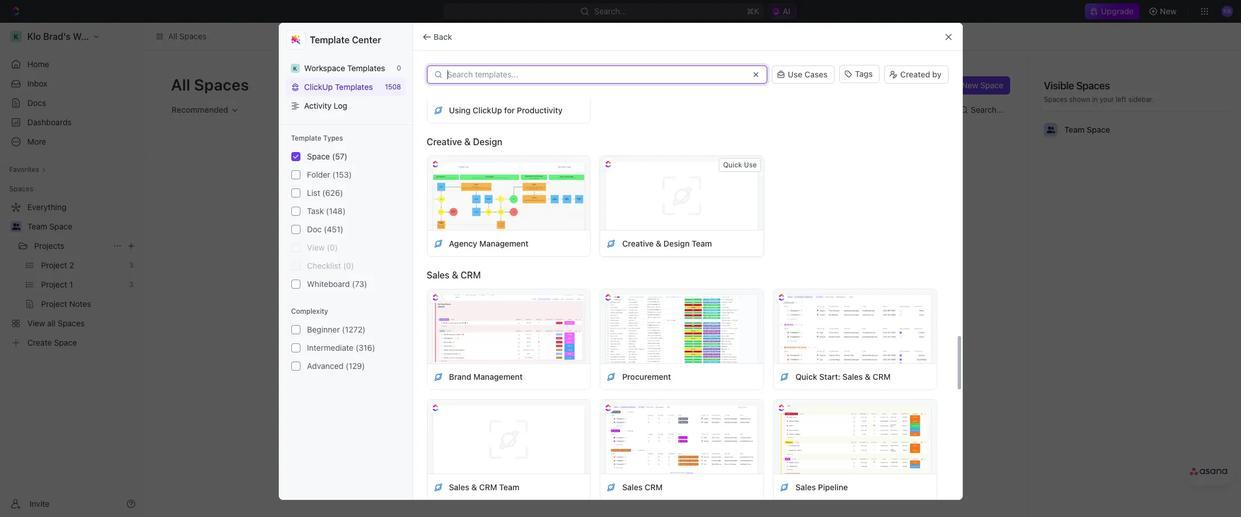 Task type: vqa. For each thing, say whether or not it's contained in the screenshot.
Beginner (1272) checkbox
yes



Task type: describe. For each thing, give the bounding box(es) containing it.
activity log button
[[286, 96, 406, 115]]

task (148)
[[307, 207, 346, 216]]

(626)
[[323, 188, 343, 198]]

back
[[434, 32, 452, 41]]

whiteboard (73)
[[307, 280, 367, 289]]

projects link
[[34, 237, 108, 256]]

visible spaces spaces shown in your left sidebar.
[[1044, 80, 1155, 104]]

sales for sales crm
[[623, 483, 643, 493]]

(153)
[[333, 170, 352, 180]]

use cases
[[788, 70, 828, 79]]

created by button
[[885, 66, 949, 84]]

1508
[[385, 83, 401, 91]]

using clickup for productivity
[[449, 105, 563, 115]]

visible
[[1044, 80, 1075, 92]]

new for new space
[[962, 80, 979, 90]]

quick start: sales & crm
[[796, 372, 891, 382]]

management for creative & design
[[480, 239, 529, 248]]

task
[[307, 207, 324, 216]]

search... button
[[955, 101, 1011, 119]]

quick for quick start: sales & crm
[[796, 372, 818, 382]]

center
[[352, 35, 381, 45]]

intermediate (316)
[[307, 343, 375, 353]]

folder
[[307, 170, 330, 180]]

Search templates... text field
[[447, 70, 745, 79]]

use inside quick use 'button'
[[744, 161, 757, 169]]

pipeline
[[818, 483, 848, 493]]

sales crm
[[623, 483, 663, 493]]

home link
[[5, 55, 140, 74]]

complexity
[[291, 307, 328, 316]]

your
[[1100, 95, 1115, 104]]

sales for sales & crm
[[427, 270, 450, 281]]

upgrade
[[1102, 6, 1134, 16]]

(57)
[[332, 152, 348, 161]]

design for creative & design team
[[664, 239, 690, 248]]

design for creative & design
[[473, 137, 503, 147]]

0 vertical spatial search...
[[595, 6, 627, 16]]

(451)
[[324, 225, 344, 234]]

types
[[323, 134, 343, 143]]

beginner
[[307, 325, 340, 335]]

(73)
[[352, 280, 367, 289]]

& for creative & design
[[465, 137, 471, 147]]

use cases button
[[772, 66, 835, 84]]

sales pipeline
[[796, 483, 848, 493]]

invite
[[30, 499, 49, 509]]

list (626)
[[307, 188, 343, 198]]

Beginner (1272) checkbox
[[291, 326, 300, 335]]

inbox
[[27, 79, 47, 88]]

space up folder
[[307, 152, 330, 161]]

joined
[[599, 234, 618, 242]]

agency management
[[449, 239, 529, 248]]

brand
[[449, 372, 472, 382]]

(129)
[[346, 362, 365, 371]]

new space button
[[945, 76, 1011, 95]]

new button
[[1145, 2, 1184, 21]]

left
[[1116, 95, 1127, 104]]

(0) for checklist (0)
[[343, 261, 354, 271]]

0 vertical spatial clickup
[[304, 82, 333, 92]]

start:
[[820, 372, 841, 382]]

& for sales & crm
[[452, 270, 459, 281]]

beginner (1272)
[[307, 325, 366, 335]]

0 vertical spatial all spaces
[[168, 31, 207, 41]]

& for creative & design team
[[656, 239, 662, 248]]

favorites button
[[5, 163, 51, 177]]

activity log
[[304, 101, 348, 111]]

sales & crm
[[427, 270, 481, 281]]

1 vertical spatial clickup
[[473, 105, 502, 115]]

by
[[933, 70, 942, 79]]

workspace
[[304, 63, 345, 73]]

tags
[[855, 69, 873, 79]]

templates for workspace templates
[[347, 63, 385, 73]]

1 vertical spatial all spaces
[[171, 75, 249, 94]]

space down in
[[1087, 125, 1111, 135]]

created by button
[[885, 66, 949, 84]]

k
[[293, 65, 297, 72]]

using
[[449, 105, 471, 115]]

doc
[[307, 225, 322, 234]]

0
[[397, 64, 401, 72]]

2 vertical spatial all
[[563, 234, 571, 242]]

tree inside sidebar navigation
[[5, 198, 140, 353]]

klo brad's workspace, , element
[[291, 64, 300, 73]]

templates for clickup templates
[[335, 82, 373, 92]]

creative for creative & design
[[427, 137, 462, 147]]



Task type: locate. For each thing, give the bounding box(es) containing it.
0 vertical spatial creative
[[427, 137, 462, 147]]

1 vertical spatial creative
[[623, 239, 654, 248]]

crm
[[461, 270, 481, 281], [873, 372, 891, 382], [479, 483, 497, 493], [645, 483, 663, 493]]

templates
[[347, 63, 385, 73], [335, 82, 373, 92]]

(148)
[[326, 207, 346, 216]]

1 vertical spatial team space
[[27, 222, 72, 232]]

management right agency
[[480, 239, 529, 248]]

sidebar navigation
[[0, 23, 145, 518]]

use
[[788, 70, 803, 79], [744, 161, 757, 169]]

quick for quick use
[[724, 161, 743, 169]]

creative & design team
[[623, 239, 712, 248]]

1 vertical spatial management
[[474, 372, 523, 382]]

projects
[[34, 241, 64, 251]]

all
[[168, 31, 177, 41], [171, 75, 190, 94], [563, 234, 571, 242]]

intermediate
[[307, 343, 354, 353]]

creative down "using"
[[427, 137, 462, 147]]

checklist (0)
[[307, 261, 354, 271]]

space up search... button
[[981, 80, 1004, 90]]

template center
[[310, 35, 381, 45]]

0 vertical spatial use
[[788, 70, 803, 79]]

docs link
[[5, 94, 140, 112]]

team space down shown
[[1065, 125, 1111, 135]]

creative for creative & design team
[[623, 239, 654, 248]]

space
[[981, 80, 1004, 90], [1087, 125, 1111, 135], [307, 152, 330, 161], [49, 222, 72, 232]]

1 horizontal spatial (0)
[[343, 261, 354, 271]]

(0) right view at the top of page
[[327, 243, 338, 253]]

0 horizontal spatial creative
[[427, 137, 462, 147]]

templates up activity log button
[[335, 82, 373, 92]]

template
[[310, 35, 350, 45], [291, 134, 322, 143]]

view (0)
[[307, 243, 338, 253]]

sales & crm team
[[449, 483, 520, 493]]

0 vertical spatial design
[[473, 137, 503, 147]]

clickup templates
[[304, 82, 373, 92]]

management for sales & crm
[[474, 372, 523, 382]]

(0) for view (0)
[[327, 243, 338, 253]]

0 vertical spatial all
[[168, 31, 177, 41]]

1 horizontal spatial team space
[[1065, 125, 1111, 135]]

1 horizontal spatial quick
[[796, 372, 818, 382]]

whiteboard
[[307, 280, 350, 289]]

favorites
[[9, 165, 39, 174]]

user group image
[[1047, 127, 1056, 133], [12, 224, 20, 230]]

new right the upgrade
[[1161, 6, 1177, 16]]

⌘k
[[747, 6, 760, 16]]

agency
[[449, 239, 477, 248]]

all spaces joined
[[563, 234, 618, 242]]

1 horizontal spatial clickup
[[473, 105, 502, 115]]

activity
[[304, 101, 332, 111]]

new for new
[[1161, 6, 1177, 16]]

creative
[[427, 137, 462, 147], [623, 239, 654, 248]]

tree containing team space
[[5, 198, 140, 353]]

productivity
[[517, 105, 563, 115]]

0 vertical spatial templates
[[347, 63, 385, 73]]

workspace templates
[[304, 63, 385, 73]]

0 vertical spatial template
[[310, 35, 350, 45]]

template types
[[291, 134, 343, 143]]

brand management
[[449, 372, 523, 382]]

new up search... button
[[962, 80, 979, 90]]

user group image inside sidebar navigation
[[12, 224, 20, 230]]

docs
[[27, 98, 46, 108]]

dashboards
[[27, 118, 72, 127]]

upgrade link
[[1086, 3, 1140, 19]]

1 vertical spatial use
[[744, 161, 757, 169]]

procurement
[[623, 372, 671, 382]]

sidebar.
[[1129, 95, 1155, 104]]

0 horizontal spatial design
[[473, 137, 503, 147]]

inbox link
[[5, 75, 140, 93]]

None checkbox
[[291, 152, 300, 161], [291, 225, 300, 234], [291, 152, 300, 161], [291, 225, 300, 234]]

1 horizontal spatial creative
[[623, 239, 654, 248]]

new space
[[962, 80, 1004, 90]]

quick use button
[[719, 159, 762, 172]]

Advanced (129) checkbox
[[291, 362, 300, 371]]

1 vertical spatial (0)
[[343, 261, 354, 271]]

0 vertical spatial new
[[1161, 6, 1177, 16]]

spaces inside sidebar navigation
[[9, 185, 33, 193]]

back button
[[418, 28, 459, 46]]

dashboards link
[[5, 114, 140, 132]]

1 vertical spatial design
[[664, 239, 690, 248]]

template for template types
[[291, 134, 322, 143]]

use inside use cases button
[[788, 70, 803, 79]]

space inside new space button
[[981, 80, 1004, 90]]

creative right joined
[[623, 239, 654, 248]]

1 horizontal spatial user group image
[[1047, 127, 1056, 133]]

1 vertical spatial search...
[[971, 105, 1004, 115]]

home
[[27, 59, 49, 69]]

0 horizontal spatial team space
[[27, 222, 72, 232]]

(1272)
[[342, 325, 366, 335]]

team
[[1065, 125, 1085, 135], [27, 222, 47, 232], [692, 239, 712, 248], [499, 483, 520, 493]]

space inside team space link
[[49, 222, 72, 232]]

for
[[504, 105, 515, 115]]

None checkbox
[[291, 171, 300, 180], [291, 189, 300, 198], [291, 207, 300, 216], [291, 244, 300, 253], [291, 262, 300, 271], [291, 280, 300, 289], [291, 171, 300, 180], [291, 189, 300, 198], [291, 207, 300, 216], [291, 244, 300, 253], [291, 262, 300, 271], [291, 280, 300, 289]]

advanced (129)
[[307, 362, 365, 371]]

0 horizontal spatial new
[[962, 80, 979, 90]]

0 vertical spatial (0)
[[327, 243, 338, 253]]

1 vertical spatial templates
[[335, 82, 373, 92]]

team inside tree
[[27, 222, 47, 232]]

0 horizontal spatial quick
[[724, 161, 743, 169]]

quick inside quick use 'button'
[[724, 161, 743, 169]]

0 horizontal spatial use
[[744, 161, 757, 169]]

1 vertical spatial quick
[[796, 372, 818, 382]]

(316)
[[356, 343, 375, 353]]

cases
[[805, 70, 828, 79]]

template left types
[[291, 134, 322, 143]]

team space
[[1065, 125, 1111, 135], [27, 222, 72, 232]]

new
[[1161, 6, 1177, 16], [962, 80, 979, 90]]

& for sales & crm team
[[472, 483, 477, 493]]

tree
[[5, 198, 140, 353]]

log
[[334, 101, 348, 111]]

clickup left for
[[473, 105, 502, 115]]

team space up projects
[[27, 222, 72, 232]]

doc (451)
[[307, 225, 344, 234]]

Intermediate (316) checkbox
[[291, 344, 300, 353]]

0 vertical spatial quick
[[724, 161, 743, 169]]

creative & design
[[427, 137, 503, 147]]

created by
[[901, 70, 942, 79]]

0 horizontal spatial search...
[[595, 6, 627, 16]]

(0) up (73)
[[343, 261, 354, 271]]

1 vertical spatial new
[[962, 80, 979, 90]]

0 vertical spatial team space
[[1065, 125, 1111, 135]]

1 horizontal spatial search...
[[971, 105, 1004, 115]]

1 vertical spatial template
[[291, 134, 322, 143]]

tags button
[[839, 65, 880, 83]]

use cases button
[[772, 64, 835, 85]]

0 vertical spatial user group image
[[1047, 127, 1056, 133]]

in
[[1093, 95, 1098, 104]]

template up the workspace at the top left of the page
[[310, 35, 350, 45]]

created
[[901, 70, 931, 79]]

1 horizontal spatial design
[[664, 239, 690, 248]]

1 vertical spatial all
[[171, 75, 190, 94]]

1 horizontal spatial use
[[788, 70, 803, 79]]

team space inside tree
[[27, 222, 72, 232]]

checklist
[[307, 261, 341, 271]]

sales for sales pipeline
[[796, 483, 816, 493]]

list
[[307, 188, 320, 198]]

templates down center
[[347, 63, 385, 73]]

tags button
[[839, 65, 880, 84]]

management right 'brand'
[[474, 372, 523, 382]]

0 horizontal spatial user group image
[[12, 224, 20, 230]]

spaces
[[180, 31, 207, 41], [194, 75, 249, 94], [1077, 80, 1110, 92], [1044, 95, 1068, 104], [9, 185, 33, 193], [573, 234, 597, 242]]

advanced
[[307, 362, 344, 371]]

management
[[480, 239, 529, 248], [474, 372, 523, 382]]

0 horizontal spatial (0)
[[327, 243, 338, 253]]

1 vertical spatial user group image
[[12, 224, 20, 230]]

sales
[[427, 270, 450, 281], [843, 372, 863, 382], [449, 483, 470, 493], [623, 483, 643, 493], [796, 483, 816, 493]]

shown
[[1070, 95, 1091, 104]]

0 vertical spatial management
[[480, 239, 529, 248]]

template for template center
[[310, 35, 350, 45]]

1 horizontal spatial new
[[1161, 6, 1177, 16]]

search... inside search... button
[[971, 105, 1004, 115]]

clickup up activity
[[304, 82, 333, 92]]

folder (153)
[[307, 170, 352, 180]]

team space link
[[27, 218, 138, 236]]

sales for sales & crm team
[[449, 483, 470, 493]]

0 horizontal spatial clickup
[[304, 82, 333, 92]]

space up projects link
[[49, 222, 72, 232]]

space (57)
[[307, 152, 348, 161]]



